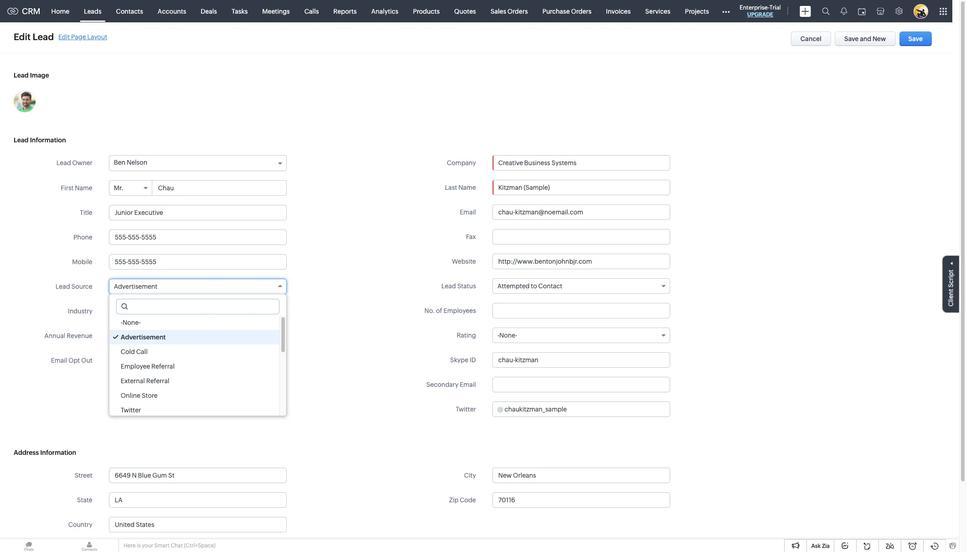 Task type: locate. For each thing, give the bounding box(es) containing it.
source
[[71, 283, 92, 290]]

save and new button
[[835, 31, 896, 46]]

products
[[413, 8, 440, 15]]

0 horizontal spatial twitter
[[121, 406, 141, 414]]

2 vertical spatial email
[[460, 381, 476, 388]]

reports link
[[326, 0, 364, 22]]

0 vertical spatial referral
[[152, 363, 175, 370]]

list box
[[109, 315, 286, 417]]

lead left status
[[442, 282, 456, 290]]

contact
[[539, 282, 563, 290]]

1 vertical spatial advertisement
[[121, 333, 166, 341]]

search element
[[817, 0, 836, 22]]

save for save
[[909, 35, 923, 42]]

0 horizontal spatial name
[[75, 184, 92, 192]]

signals image
[[841, 7, 848, 15]]

tasks link
[[224, 0, 255, 22]]

0 vertical spatial none-
[[123, 319, 141, 326]]

1 horizontal spatial edit
[[58, 33, 70, 40]]

2 orders from the left
[[571, 8, 592, 15]]

employee
[[121, 363, 150, 370]]

1 vertical spatial email
[[51, 357, 67, 364]]

1 vertical spatial -
[[498, 332, 500, 339]]

ben nelson
[[114, 159, 147, 166]]

None text field
[[493, 156, 670, 170], [109, 205, 287, 220], [493, 229, 671, 245], [117, 299, 279, 314], [119, 328, 286, 343], [493, 377, 671, 392], [109, 468, 287, 483], [493, 468, 671, 483], [109, 492, 287, 508], [493, 492, 671, 508], [493, 156, 670, 170], [109, 205, 287, 220], [493, 229, 671, 245], [117, 299, 279, 314], [119, 328, 286, 343], [493, 377, 671, 392], [109, 468, 287, 483], [493, 468, 671, 483], [109, 492, 287, 508], [493, 492, 671, 508]]

name for last name
[[459, 184, 476, 191]]

0 vertical spatial information
[[30, 136, 66, 144]]

edit down crm 'link'
[[14, 31, 31, 42]]

1 horizontal spatial -none-
[[498, 332, 518, 339]]

0 horizontal spatial -
[[121, 319, 123, 326]]

edit lead edit page layout
[[14, 31, 107, 42]]

twitter inside twitter option
[[121, 406, 141, 414]]

advertisement option
[[109, 330, 280, 344]]

analytics link
[[364, 0, 406, 22]]

- up cold
[[121, 319, 123, 326]]

new
[[873, 35, 887, 42]]

industry
[[68, 307, 92, 315]]

cancel
[[801, 35, 822, 42]]

1 vertical spatial referral
[[146, 377, 169, 385]]

lead left image
[[14, 72, 29, 79]]

orders right the sales
[[508, 8, 528, 15]]

online
[[121, 392, 140, 399]]

none- right "rating"
[[500, 332, 518, 339]]

accounts link
[[150, 0, 194, 22]]

contacts
[[116, 8, 143, 15]]

orders
[[508, 8, 528, 15], [571, 8, 592, 15]]

orders inside sales orders link
[[508, 8, 528, 15]]

first name
[[61, 184, 92, 192]]

email left opt
[[51, 357, 67, 364]]

0 horizontal spatial orders
[[508, 8, 528, 15]]

email
[[460, 208, 476, 216], [51, 357, 67, 364], [460, 381, 476, 388]]

phone
[[73, 234, 92, 241]]

lead left source
[[56, 283, 70, 290]]

owner
[[72, 159, 92, 167]]

0 vertical spatial -
[[121, 319, 123, 326]]

online store
[[121, 392, 158, 399]]

orders right purchase
[[571, 8, 592, 15]]

here is your smart chat (ctrl+space)
[[124, 542, 216, 549]]

@
[[498, 406, 504, 413]]

quotes
[[455, 8, 476, 15]]

save left and
[[845, 35, 859, 42]]

edit inside edit lead edit page layout
[[58, 33, 70, 40]]

employee referral
[[121, 363, 175, 370]]

-none- right "rating"
[[498, 332, 518, 339]]

zip code
[[449, 496, 476, 504]]

store
[[142, 392, 158, 399]]

referral inside option
[[152, 363, 175, 370]]

email up fax
[[460, 208, 476, 216]]

referral for employee referral
[[152, 363, 175, 370]]

cold call option
[[109, 344, 280, 359]]

(ctrl+space)
[[184, 542, 216, 549]]

external referral
[[121, 377, 169, 385]]

contacts image
[[61, 539, 118, 552]]

status
[[458, 282, 476, 290]]

-none- inside option
[[121, 319, 141, 326]]

fax
[[466, 233, 476, 240]]

1 horizontal spatial name
[[459, 184, 476, 191]]

1 horizontal spatial save
[[909, 35, 923, 42]]

save inside button
[[909, 35, 923, 42]]

last name
[[445, 184, 476, 191]]

chat
[[171, 542, 183, 549]]

edit
[[14, 31, 31, 42], [58, 33, 70, 40]]

lead down image
[[14, 136, 29, 144]]

save inside button
[[845, 35, 859, 42]]

attempted
[[498, 282, 530, 290]]

projects link
[[678, 0, 717, 22]]

edit left 'page'
[[58, 33, 70, 40]]

0 vertical spatial advertisement
[[114, 283, 158, 290]]

list box containing -none-
[[109, 315, 286, 417]]

none- up cold call
[[123, 319, 141, 326]]

1 vertical spatial -none-
[[498, 332, 518, 339]]

external
[[121, 377, 145, 385]]

zip
[[449, 496, 459, 504]]

twitter down secondary email
[[456, 406, 476, 413]]

projects
[[685, 8, 709, 15]]

name right "last"
[[459, 184, 476, 191]]

1 orders from the left
[[508, 8, 528, 15]]

ben
[[114, 159, 125, 166]]

advertisement
[[114, 283, 158, 290], [121, 333, 166, 341]]

secondary
[[427, 381, 459, 388]]

lead status
[[442, 282, 476, 290]]

lead owner
[[56, 159, 92, 167]]

information up lead owner
[[30, 136, 66, 144]]

- inside option
[[121, 319, 123, 326]]

referral up external referral
[[152, 363, 175, 370]]

1 horizontal spatial twitter
[[456, 406, 476, 413]]

1 horizontal spatial orders
[[571, 8, 592, 15]]

None field
[[493, 156, 670, 170], [109, 517, 286, 532], [493, 156, 670, 170], [109, 517, 286, 532]]

referral
[[152, 363, 175, 370], [146, 377, 169, 385]]

referral for external referral
[[146, 377, 169, 385]]

external referral option
[[109, 374, 280, 388]]

city
[[464, 472, 476, 479]]

to
[[531, 282, 537, 290]]

mr.
[[114, 184, 123, 192]]

none-
[[123, 319, 141, 326], [500, 332, 518, 339]]

save button
[[900, 31, 932, 46]]

page
[[71, 33, 86, 40]]

1 vertical spatial information
[[40, 449, 76, 456]]

chats image
[[0, 539, 57, 552]]

products link
[[406, 0, 447, 22]]

create menu image
[[800, 6, 812, 17]]

lead left owner
[[56, 159, 71, 167]]

accounts
[[158, 8, 186, 15]]

1 horizontal spatial none-
[[500, 332, 518, 339]]

referral inside option
[[146, 377, 169, 385]]

lead for lead source
[[56, 283, 70, 290]]

1 horizontal spatial -
[[498, 332, 500, 339]]

deals
[[201, 8, 217, 15]]

home
[[51, 8, 69, 15]]

1 save from the left
[[845, 35, 859, 42]]

-
[[121, 319, 123, 326], [498, 332, 500, 339]]

2 save from the left
[[909, 35, 923, 42]]

Mr. field
[[109, 181, 152, 195]]

0 horizontal spatial none-
[[123, 319, 141, 326]]

rating
[[457, 332, 476, 339]]

street
[[75, 472, 92, 479]]

0 horizontal spatial edit
[[14, 31, 31, 42]]

signals element
[[836, 0, 853, 22]]

information right the address
[[40, 449, 76, 456]]

0 vertical spatial email
[[460, 208, 476, 216]]

name right the first
[[75, 184, 92, 192]]

your
[[142, 542, 153, 549]]

None text field
[[493, 180, 671, 195], [153, 181, 286, 195], [493, 204, 671, 220], [109, 229, 287, 245], [493, 254, 671, 269], [109, 254, 287, 270], [493, 303, 671, 318], [493, 352, 671, 368], [505, 402, 670, 417], [109, 517, 286, 532], [493, 180, 671, 195], [153, 181, 286, 195], [493, 204, 671, 220], [109, 229, 287, 245], [493, 254, 671, 269], [109, 254, 287, 270], [493, 303, 671, 318], [493, 352, 671, 368], [505, 402, 670, 417], [109, 517, 286, 532]]

orders for sales orders
[[508, 8, 528, 15]]

email for email opt out
[[51, 357, 67, 364]]

0 vertical spatial -none-
[[121, 319, 141, 326]]

-none- up cold
[[121, 319, 141, 326]]

save
[[845, 35, 859, 42], [909, 35, 923, 42]]

0 horizontal spatial save
[[845, 35, 859, 42]]

email down skype id
[[460, 381, 476, 388]]

twitter down online at the left bottom of page
[[121, 406, 141, 414]]

information
[[30, 136, 66, 144], [40, 449, 76, 456]]

script
[[948, 270, 955, 288]]

last
[[445, 184, 457, 191]]

website
[[452, 258, 476, 265]]

lead
[[33, 31, 54, 42], [14, 72, 29, 79], [14, 136, 29, 144], [56, 159, 71, 167], [442, 282, 456, 290], [56, 283, 70, 290]]

cancel button
[[791, 31, 832, 46]]

skype id
[[450, 356, 476, 364]]

referral up "store"
[[146, 377, 169, 385]]

1 vertical spatial none-
[[500, 332, 518, 339]]

tasks
[[232, 8, 248, 15]]

- right "rating"
[[498, 332, 500, 339]]

orders inside purchase orders link
[[571, 8, 592, 15]]

save down profile image
[[909, 35, 923, 42]]

0 horizontal spatial -none-
[[121, 319, 141, 326]]



Task type: vqa. For each thing, say whether or not it's contained in the screenshot.
Printing in the printing dimensions · $ 25,000.00 proposal/price quote · nov 26, 2023
no



Task type: describe. For each thing, give the bounding box(es) containing it.
advertisement inside option
[[121, 333, 166, 341]]

none- inside field
[[500, 332, 518, 339]]

email opt out
[[51, 357, 92, 364]]

-None- field
[[493, 328, 671, 343]]

advertisement inside field
[[114, 283, 158, 290]]

contacts link
[[109, 0, 150, 22]]

company
[[447, 159, 476, 167]]

profile element
[[909, 0, 934, 22]]

revenue
[[67, 332, 92, 339]]

meetings link
[[255, 0, 297, 22]]

none- inside option
[[123, 319, 141, 326]]

lead for lead status
[[442, 282, 456, 290]]

mobile
[[72, 258, 92, 266]]

of
[[436, 307, 443, 314]]

skype
[[450, 356, 469, 364]]

annual
[[44, 332, 65, 339]]

quotes link
[[447, 0, 484, 22]]

crm
[[22, 6, 40, 16]]

-none- inside field
[[498, 332, 518, 339]]

cold
[[121, 348, 135, 355]]

ask zia
[[812, 543, 830, 549]]

lead down crm
[[33, 31, 54, 42]]

information for lead information
[[30, 136, 66, 144]]

title
[[80, 209, 92, 216]]

search image
[[823, 7, 830, 15]]

calls link
[[297, 0, 326, 22]]

edit page layout link
[[58, 33, 107, 40]]

orders for purchase orders
[[571, 8, 592, 15]]

smart
[[154, 542, 170, 549]]

layout
[[87, 33, 107, 40]]

services
[[646, 8, 671, 15]]

address information
[[14, 449, 76, 456]]

online store option
[[109, 388, 280, 403]]

purchase
[[543, 8, 570, 15]]

services link
[[638, 0, 678, 22]]

first
[[61, 184, 74, 192]]

leads
[[84, 8, 102, 15]]

address
[[14, 449, 39, 456]]

secondary email
[[427, 381, 476, 388]]

enterprise-trial upgrade
[[740, 4, 782, 18]]

and
[[860, 35, 872, 42]]

reports
[[334, 8, 357, 15]]

zia
[[823, 543, 830, 549]]

no.
[[425, 307, 435, 314]]

image
[[30, 72, 49, 79]]

trial
[[770, 4, 782, 11]]

calendar image
[[859, 8, 866, 15]]

- inside field
[[498, 332, 500, 339]]

purchase orders
[[543, 8, 592, 15]]

leads link
[[77, 0, 109, 22]]

attempted to contact
[[498, 282, 563, 290]]

invoices
[[606, 8, 631, 15]]

profile image
[[914, 4, 929, 18]]

calls
[[305, 8, 319, 15]]

Other Modules field
[[717, 4, 736, 18]]

code
[[460, 496, 476, 504]]

twitter option
[[109, 403, 280, 417]]

id
[[470, 356, 476, 364]]

client script
[[948, 270, 955, 306]]

upgrade
[[748, 11, 774, 18]]

Advertisement field
[[109, 279, 287, 294]]

no. of employees
[[425, 307, 476, 314]]

lead for lead image
[[14, 72, 29, 79]]

client
[[948, 289, 955, 306]]

employees
[[444, 307, 476, 314]]

create menu element
[[795, 0, 817, 22]]

email for email
[[460, 208, 476, 216]]

name for first name
[[75, 184, 92, 192]]

invoices link
[[599, 0, 638, 22]]

information for address information
[[40, 449, 76, 456]]

is
[[137, 542, 141, 549]]

employee referral option
[[109, 359, 280, 374]]

save for save and new
[[845, 35, 859, 42]]

image image
[[14, 90, 36, 112]]

nelson
[[127, 159, 147, 166]]

sales orders link
[[484, 0, 535, 22]]

opt
[[68, 357, 80, 364]]

country
[[68, 521, 92, 528]]

save and new
[[845, 35, 887, 42]]

home link
[[44, 0, 77, 22]]

analytics
[[371, 8, 399, 15]]

lead for lead owner
[[56, 159, 71, 167]]

lead for lead information
[[14, 136, 29, 144]]

state
[[77, 496, 92, 504]]

sales orders
[[491, 8, 528, 15]]

Attempted to Contact field
[[493, 278, 671, 294]]

lead information
[[14, 136, 66, 144]]

purchase orders link
[[535, 0, 599, 22]]

enterprise-
[[740, 4, 770, 11]]

lead source
[[56, 283, 92, 290]]

-none- option
[[109, 315, 280, 330]]



